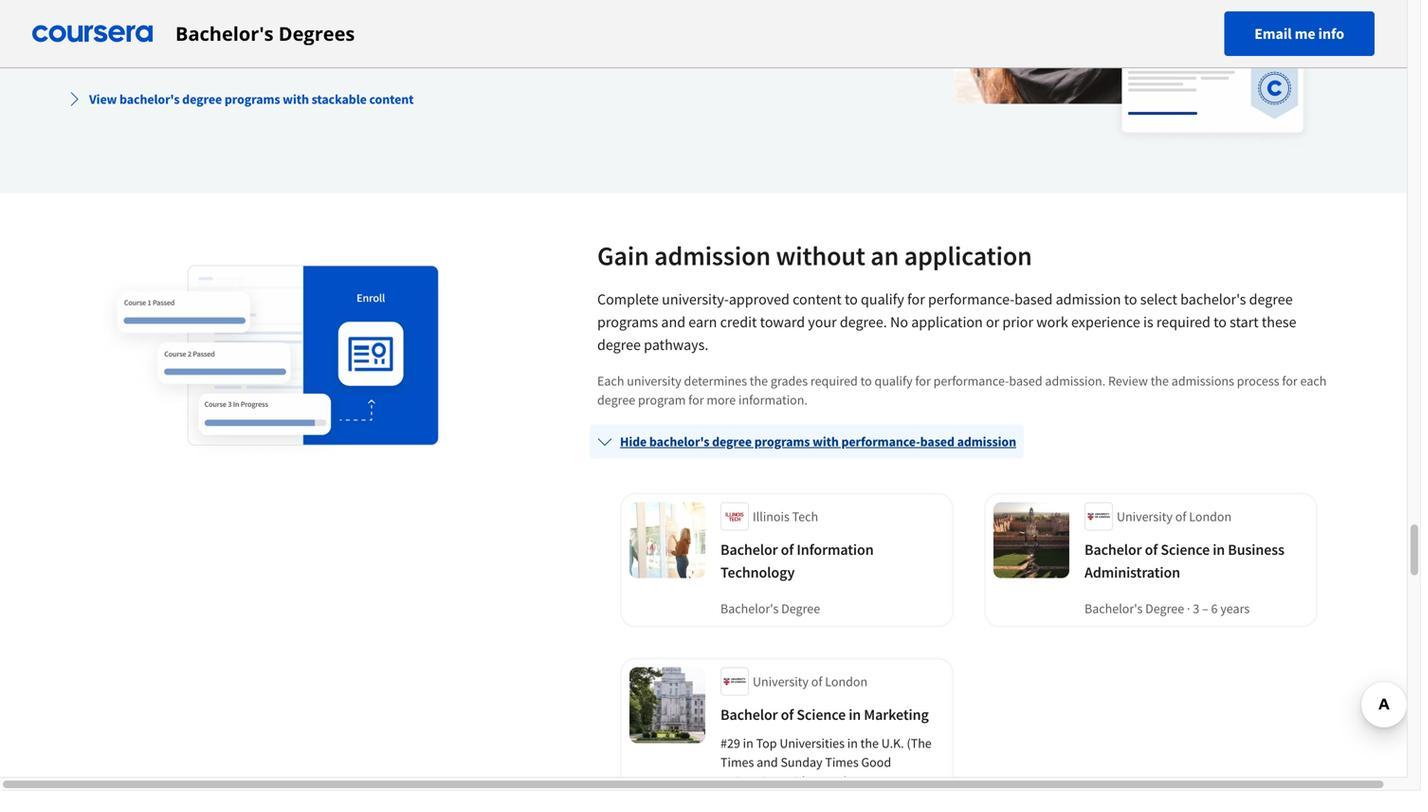 Task type: describe. For each thing, give the bounding box(es) containing it.
illinois tech
[[753, 508, 819, 525]]

for left more
[[689, 391, 704, 408]]

performance- inside dropdown button
[[842, 433, 921, 450]]

3
[[1194, 600, 1200, 617]]

guide,
[[779, 773, 815, 790]]

grades
[[771, 372, 808, 389]]

for left each
[[1283, 372, 1298, 389]]

view bachelor's degree programs with stackable content
[[89, 91, 414, 108]]

tech
[[793, 508, 819, 525]]

university-
[[662, 290, 729, 309]]

university of london for business
[[1117, 508, 1232, 525]]

–
[[1203, 600, 1209, 617]]

for down complete university-approved content to qualify for performance-based admission to select bachelor's degree programs and earn credit toward your degree. no application or prior work experience is required to start these degree pathways.
[[916, 372, 931, 389]]

complete university-approved content to qualify for performance-based admission to select bachelor's degree programs and earn credit toward your degree. no application or prior work experience is required to start these degree pathways.
[[598, 290, 1297, 354]]

bachelor for bachelor of information technology
[[721, 540, 778, 559]]

of inside the bachelor of science in business administration
[[1145, 540, 1158, 559]]

bachelor of science in business administration link
[[1085, 538, 1309, 584]]

0 horizontal spatial admission
[[655, 239, 771, 272]]

bachelor's degree · 3 – 6 years
[[1085, 600, 1250, 617]]

hide
[[620, 433, 647, 450]]

bachelor of information technology link
[[721, 538, 945, 584]]

qualify inside each university determines the grades required to qualify for performance-based admission. review the admissions process for each degree program for more information.
[[875, 372, 913, 389]]

2023)
[[818, 773, 848, 790]]

2 times from the left
[[826, 754, 859, 771]]

degree down policies.
[[182, 91, 222, 108]]

and inside #29 in top universities in the u.k. (the times and sunday times good university guide, 2023)
[[757, 754, 778, 771]]

program
[[638, 391, 686, 408]]

admission.
[[1046, 372, 1106, 389]]

degrees
[[279, 20, 355, 46]]

may
[[444, 30, 468, 47]]

required inside each university determines the grades required to qualify for performance-based admission. review the admissions process for each degree program for more information.
[[811, 372, 858, 389]]

bachelor of science in marketing
[[721, 705, 929, 724]]

u.k.
[[882, 735, 905, 752]]

of up the bachelor of science in business administration
[[1176, 508, 1187, 525]]

information
[[797, 540, 874, 559]]

required inside complete university-approved content to qualify for performance-based admission to select bachelor's degree programs and earn credit toward your degree. no application or prior work experience is required to start these degree pathways.
[[1157, 313, 1211, 332]]

the inside #29 in top universities in the u.k. (the times and sunday times good university guide, 2023)
[[861, 735, 879, 752]]

bachelor of information technology
[[721, 540, 874, 582]]

determines for program
[[684, 372, 747, 389]]

(the
[[907, 735, 932, 752]]

of inside bachelor of information technology
[[781, 540, 794, 559]]

to inside the each university determines the number of pre-approved credits that may count towards the degree requirements according to institutional policies.
[[750, 30, 761, 47]]

the right review
[[1151, 372, 1170, 389]]

your
[[808, 313, 837, 332]]

based inside dropdown button
[[921, 433, 955, 450]]

or
[[986, 313, 1000, 332]]

review
[[1109, 372, 1149, 389]]

degree inside each university determines the grades required to qualify for performance-based admission. review the admissions process for each degree program for more information.
[[598, 391, 636, 408]]

#29
[[721, 735, 741, 752]]

in inside the bachelor of science in business administration
[[1213, 540, 1226, 559]]

earn
[[689, 313, 717, 332]]

of up bachelor of science in marketing
[[812, 673, 823, 690]]

gain
[[598, 239, 649, 272]]

process
[[1238, 372, 1280, 389]]

admissions
[[1172, 372, 1235, 389]]

science for marketing
[[797, 705, 846, 724]]

qualify inside complete university-approved content to qualify for performance-based admission to select bachelor's degree programs and earn credit toward your degree. no application or prior work experience is required to start these degree pathways.
[[861, 290, 905, 309]]

·
[[1188, 600, 1191, 617]]

me
[[1295, 24, 1316, 43]]

performance- inside complete university-approved content to qualify for performance-based admission to select bachelor's degree programs and earn credit toward your degree. no application or prior work experience is required to start these degree pathways.
[[929, 290, 1015, 309]]

select
[[1141, 290, 1178, 309]]

to left select
[[1125, 290, 1138, 309]]

performance based admissions image
[[77, 239, 481, 472]]

bachelor's for hide bachelor's degree programs with performance-based admission
[[650, 433, 710, 450]]

these
[[1262, 313, 1297, 332]]

#29 in top universities in the u.k. (the times and sunday times good university guide, 2023), element
[[721, 734, 945, 791]]

performance- inside each university determines the grades required to qualify for performance-based admission. review the admissions process for each degree program for more information.
[[934, 372, 1010, 389]]

6
[[1212, 600, 1218, 617]]

a list of bachelor's degree programs with performance-based admission element
[[582, 424, 1356, 791]]

in down bachelor of science in marketing link
[[848, 735, 858, 752]]

for inside complete university-approved content to qualify for performance-based admission to select bachelor's degree programs and earn credit toward your degree. no application or prior work experience is required to start these degree pathways.
[[908, 290, 926, 309]]

approved inside the each university determines the number of pre-approved credits that may count towards the degree requirements according to institutional policies.
[[323, 30, 376, 47]]

top
[[757, 735, 777, 752]]

to inside each university determines the grades required to qualify for performance-based admission. review the admissions process for each degree program for more information.
[[861, 372, 872, 389]]

toward
[[760, 313, 805, 332]]

institutional
[[66, 49, 134, 66]]

university for program
[[627, 372, 682, 389]]

content inside complete university-approved content to qualify for performance-based admission to select bachelor's degree programs and earn credit toward your degree. no application or prior work experience is required to start these degree pathways.
[[793, 290, 842, 309]]

london for marketing
[[825, 673, 868, 690]]

degree for science
[[1146, 600, 1185, 617]]

complete
[[598, 290, 659, 309]]

based inside complete university-approved content to qualify for performance-based admission to select bachelor's degree programs and earn credit toward your degree. no application or prior work experience is required to start these degree pathways.
[[1015, 290, 1053, 309]]

the left number
[[219, 30, 237, 47]]

requirements
[[615, 30, 690, 47]]

approved inside complete university-approved content to qualify for performance-based admission to select bachelor's degree programs and earn credit toward your degree. no application or prior work experience is required to start these degree pathways.
[[729, 290, 790, 309]]

content inside dropdown button
[[369, 91, 414, 108]]

prior
[[1003, 313, 1034, 332]]

no
[[891, 313, 909, 332]]

each
[[1301, 372, 1327, 389]]

according
[[692, 30, 747, 47]]

admission inside dropdown button
[[958, 433, 1017, 450]]

marketing
[[864, 705, 929, 724]]



Task type: vqa. For each thing, say whether or not it's contained in the screenshot.
UNIVERSITY OF LONDON to the bottom
yes



Task type: locate. For each thing, give the bounding box(es) containing it.
times up 2023)
[[826, 754, 859, 771]]

1 horizontal spatial each
[[598, 372, 625, 389]]

each for each university determines the number of pre-approved credits that may count towards the degree requirements according to institutional policies.
[[66, 30, 93, 47]]

bachelor's down program
[[650, 433, 710, 450]]

times down #29
[[721, 754, 754, 771]]

degree down complete
[[598, 335, 641, 354]]

bachelor's
[[119, 91, 180, 108], [1181, 290, 1247, 309], [650, 433, 710, 450]]

0 horizontal spatial bachelor's
[[175, 20, 274, 46]]

each up institutional
[[66, 30, 93, 47]]

degree up these
[[1250, 290, 1293, 309]]

business
[[1229, 540, 1285, 559]]

bachelor up administration
[[1085, 540, 1143, 559]]

0 horizontal spatial determines
[[153, 30, 216, 47]]

university up administration
[[1117, 508, 1173, 525]]

0 horizontal spatial and
[[662, 313, 686, 332]]

university for bachelor of science in business administration
[[1117, 508, 1173, 525]]

bachelor up technology
[[721, 540, 778, 559]]

bachelor's inside complete university-approved content to qualify for performance-based admission to select bachelor's degree programs and earn credit toward your degree. no application or prior work experience is required to start these degree pathways.
[[1181, 290, 1247, 309]]

the up good
[[861, 735, 879, 752]]

degree left ·
[[1146, 600, 1185, 617]]

illinois
[[753, 508, 790, 525]]

earn credit image
[[927, 0, 1331, 147]]

bachelor up top on the right bottom
[[721, 705, 778, 724]]

each up "hide"
[[598, 372, 625, 389]]

degree.
[[840, 313, 888, 332]]

0 vertical spatial university of london
[[1117, 508, 1232, 525]]

1 horizontal spatial science
[[1161, 540, 1210, 559]]

of left pre-
[[287, 30, 298, 47]]

approved
[[323, 30, 376, 47], [729, 290, 790, 309]]

1 horizontal spatial degree
[[1146, 600, 1185, 617]]

determines for policies.
[[153, 30, 216, 47]]

university for policies.
[[96, 30, 151, 47]]

policies.
[[137, 49, 183, 66]]

application inside complete university-approved content to qualify for performance-based admission to select bachelor's degree programs and earn credit toward your degree. no application or prior work experience is required to start these degree pathways.
[[912, 313, 983, 332]]

1 vertical spatial determines
[[684, 372, 747, 389]]

based left admission.
[[1010, 372, 1043, 389]]

pathways.
[[644, 335, 709, 354]]

0 vertical spatial bachelor's
[[119, 91, 180, 108]]

bachelor for bachelor of science in marketing
[[721, 705, 778, 724]]

degree inside the each university determines the number of pre-approved credits that may count towards the degree requirements according to institutional policies.
[[574, 30, 612, 47]]

bachelor
[[721, 540, 778, 559], [1085, 540, 1143, 559], [721, 705, 778, 724]]

0 horizontal spatial required
[[811, 372, 858, 389]]

1 horizontal spatial bachelor's
[[650, 433, 710, 450]]

credit
[[720, 313, 757, 332]]

0 vertical spatial determines
[[153, 30, 216, 47]]

without
[[776, 239, 866, 272]]

in right #29
[[743, 735, 754, 752]]

1 horizontal spatial times
[[826, 754, 859, 771]]

0 vertical spatial each
[[66, 30, 93, 47]]

university up bachelor of science in marketing
[[753, 673, 809, 690]]

info
[[1319, 24, 1345, 43]]

2 vertical spatial programs
[[755, 433, 810, 450]]

1 vertical spatial each
[[598, 372, 625, 389]]

with for performance-
[[813, 433, 839, 450]]

0 horizontal spatial content
[[369, 91, 414, 108]]

university inside the each university determines the number of pre-approved credits that may count towards the degree requirements according to institutional policies.
[[96, 30, 151, 47]]

london up bachelor of science in business administration "link"
[[1190, 508, 1232, 525]]

1 degree from the left
[[782, 600, 821, 617]]

programs down number
[[225, 91, 280, 108]]

gain admission without an application
[[598, 239, 1033, 272]]

0 vertical spatial based
[[1015, 290, 1053, 309]]

hide bachelor's degree programs with performance-based admission
[[620, 433, 1017, 450]]

programs down information. at the right of page
[[755, 433, 810, 450]]

admission
[[655, 239, 771, 272], [1056, 290, 1122, 309], [958, 433, 1017, 450]]

bachelor's degrees
[[175, 20, 355, 46]]

work
[[1037, 313, 1069, 332]]

and down top on the right bottom
[[757, 754, 778, 771]]

content right stackable
[[369, 91, 414, 108]]

0 horizontal spatial each
[[66, 30, 93, 47]]

email me info button
[[1225, 11, 1375, 56]]

programs for view
[[225, 91, 280, 108]]

content up "your"
[[793, 290, 842, 309]]

each for each university determines the grades required to qualify for performance-based admission. review the admissions process for each degree program for more information.
[[598, 372, 625, 389]]

with left stackable
[[283, 91, 309, 108]]

science inside bachelor of science in marketing link
[[797, 705, 846, 724]]

towards
[[506, 30, 551, 47]]

0 horizontal spatial university
[[96, 30, 151, 47]]

determines inside each university determines the grades required to qualify for performance-based admission. review the admissions process for each degree program for more information.
[[684, 372, 747, 389]]

qualify
[[861, 290, 905, 309], [875, 372, 913, 389]]

to up degree.
[[845, 290, 858, 309]]

each university determines the grades required to qualify for performance-based admission. review the admissions process for each degree program for more information.
[[598, 372, 1327, 408]]

1 times from the left
[[721, 754, 754, 771]]

1 vertical spatial university
[[753, 673, 809, 690]]

content
[[369, 91, 414, 108], [793, 290, 842, 309]]

an
[[871, 239, 899, 272]]

university up institutional
[[96, 30, 151, 47]]

bachelor's up start
[[1181, 290, 1247, 309]]

1 horizontal spatial approved
[[729, 290, 790, 309]]

application
[[905, 239, 1033, 272], [912, 313, 983, 332]]

and inside complete university-approved content to qualify for performance-based admission to select bachelor's degree programs and earn credit toward your degree. no application or prior work experience is required to start these degree pathways.
[[662, 313, 686, 332]]

in left marketing
[[849, 705, 861, 724]]

each university determines the number of pre-approved credits that may count towards the degree requirements according to institutional policies.
[[66, 30, 761, 66]]

0 horizontal spatial times
[[721, 754, 754, 771]]

0 vertical spatial with
[[283, 91, 309, 108]]

with up tech
[[813, 433, 839, 450]]

2 horizontal spatial bachelor's
[[1181, 290, 1247, 309]]

0 horizontal spatial university of london
[[753, 673, 868, 690]]

is
[[1144, 313, 1154, 332]]

bachelor's down policies.
[[119, 91, 180, 108]]

sunday
[[781, 754, 823, 771]]

1 horizontal spatial with
[[813, 433, 839, 450]]

1 vertical spatial application
[[912, 313, 983, 332]]

0 vertical spatial university
[[1117, 508, 1173, 525]]

bachelor's up view bachelor's degree programs with stackable content dropdown button
[[175, 20, 274, 46]]

0 horizontal spatial programs
[[225, 91, 280, 108]]

degree for information
[[782, 600, 821, 617]]

of up universities
[[781, 705, 794, 724]]

approved up credit
[[729, 290, 790, 309]]

based up prior
[[1015, 290, 1053, 309]]

1 vertical spatial university of london
[[753, 673, 868, 690]]

2 vertical spatial admission
[[958, 433, 1017, 450]]

1 horizontal spatial programs
[[598, 313, 658, 332]]

0 vertical spatial content
[[369, 91, 414, 108]]

each
[[66, 30, 93, 47], [598, 372, 625, 389]]

0 horizontal spatial degree
[[782, 600, 821, 617]]

1 horizontal spatial content
[[793, 290, 842, 309]]

1 horizontal spatial admission
[[958, 433, 1017, 450]]

degree up "hide"
[[598, 391, 636, 408]]

university inside #29 in top universities in the u.k. (the times and sunday times good university guide, 2023)
[[721, 773, 777, 790]]

determines up policies.
[[153, 30, 216, 47]]

2 vertical spatial based
[[921, 433, 955, 450]]

bachelor's for bachelor's degrees
[[175, 20, 274, 46]]

1 horizontal spatial university
[[627, 372, 682, 389]]

1 vertical spatial content
[[793, 290, 842, 309]]

pre-
[[300, 30, 323, 47]]

determines up more
[[684, 372, 747, 389]]

application up complete university-approved content to qualify for performance-based admission to select bachelor's degree programs and earn credit toward your degree. no application or prior work experience is required to start these degree pathways.
[[905, 239, 1033, 272]]

email
[[1255, 24, 1293, 43]]

university
[[1117, 508, 1173, 525], [753, 673, 809, 690], [721, 773, 777, 790]]

and
[[662, 313, 686, 332], [757, 754, 778, 771]]

universities
[[780, 735, 845, 752]]

1 horizontal spatial required
[[1157, 313, 1211, 332]]

admission up 'experience'
[[1056, 290, 1122, 309]]

email me info
[[1255, 24, 1345, 43]]

bachelor inside bachelor of information technology
[[721, 540, 778, 559]]

bachelor's for bachelor's degree
[[721, 600, 779, 617]]

bachelor for bachelor of science in business administration
[[1085, 540, 1143, 559]]

view
[[89, 91, 117, 108]]

2 vertical spatial bachelor's
[[650, 433, 710, 450]]

good
[[862, 754, 892, 771]]

0 horizontal spatial london
[[825, 673, 868, 690]]

1 vertical spatial performance-
[[934, 372, 1010, 389]]

0 vertical spatial programs
[[225, 91, 280, 108]]

programs for hide
[[755, 433, 810, 450]]

0 vertical spatial and
[[662, 313, 686, 332]]

2 horizontal spatial bachelor's
[[1085, 600, 1143, 617]]

1 horizontal spatial and
[[757, 754, 778, 771]]

london up bachelor of science in marketing link
[[825, 673, 868, 690]]

1 horizontal spatial london
[[1190, 508, 1232, 525]]

based inside each university determines the grades required to qualify for performance-based admission. review the admissions process for each degree program for more information.
[[1010, 372, 1043, 389]]

science
[[1161, 540, 1210, 559], [797, 705, 846, 724]]

bachelor's down administration
[[1085, 600, 1143, 617]]

with
[[283, 91, 309, 108], [813, 433, 839, 450]]

qualify up no
[[861, 290, 905, 309]]

qualify down no
[[875, 372, 913, 389]]

stackable
[[312, 91, 367, 108]]

in left business
[[1213, 540, 1226, 559]]

1 vertical spatial admission
[[1056, 290, 1122, 309]]

start
[[1230, 313, 1259, 332]]

bachelor's
[[175, 20, 274, 46], [721, 600, 779, 617], [1085, 600, 1143, 617]]

with inside view bachelor's degree programs with stackable content dropdown button
[[283, 91, 309, 108]]

1 horizontal spatial bachelor's
[[721, 600, 779, 617]]

degree down bachelor of information technology
[[782, 600, 821, 617]]

science for business
[[1161, 540, 1210, 559]]

science up administration
[[1161, 540, 1210, 559]]

required
[[1157, 313, 1211, 332], [811, 372, 858, 389]]

1 horizontal spatial determines
[[684, 372, 747, 389]]

1 vertical spatial science
[[797, 705, 846, 724]]

bachelor's for view bachelor's degree programs with stackable content
[[119, 91, 180, 108]]

2 vertical spatial university
[[721, 773, 777, 790]]

of inside the each university determines the number of pre-approved credits that may count towards the degree requirements according to institutional policies.
[[287, 30, 298, 47]]

approved left credits
[[323, 30, 376, 47]]

1 vertical spatial bachelor's
[[1181, 290, 1247, 309]]

0 horizontal spatial science
[[797, 705, 846, 724]]

credits
[[379, 30, 416, 47]]

more
[[707, 391, 736, 408]]

coursera image
[[32, 18, 153, 49]]

bachelor of science in business administration
[[1085, 540, 1285, 582]]

for
[[908, 290, 926, 309], [916, 372, 931, 389], [1283, 372, 1298, 389], [689, 391, 704, 408]]

0 vertical spatial qualify
[[861, 290, 905, 309]]

based down each university determines the grades required to qualify for performance-based admission. review the admissions process for each degree program for more information.
[[921, 433, 955, 450]]

bachelor inside the bachelor of science in business administration
[[1085, 540, 1143, 559]]

university up program
[[627, 372, 682, 389]]

with for stackable
[[283, 91, 309, 108]]

1 vertical spatial university
[[627, 372, 682, 389]]

0 vertical spatial science
[[1161, 540, 1210, 559]]

2 horizontal spatial programs
[[755, 433, 810, 450]]

for up no
[[908, 290, 926, 309]]

bachelor's down technology
[[721, 600, 779, 617]]

information.
[[739, 391, 808, 408]]

programs down complete
[[598, 313, 658, 332]]

0 vertical spatial required
[[1157, 313, 1211, 332]]

application left "or"
[[912, 313, 983, 332]]

years
[[1221, 600, 1250, 617]]

admission up university- at the top
[[655, 239, 771, 272]]

university inside each university determines the grades required to qualify for performance-based admission. review the admissions process for each degree program for more information.
[[627, 372, 682, 389]]

the up information. at the right of page
[[750, 372, 768, 389]]

performance-
[[929, 290, 1015, 309], [934, 372, 1010, 389], [842, 433, 921, 450]]

0 horizontal spatial bachelor's
[[119, 91, 180, 108]]

degree left requirements
[[574, 30, 612, 47]]

programs inside complete university-approved content to qualify for performance-based admission to select bachelor's degree programs and earn credit toward your degree. no application or prior work experience is required to start these degree pathways.
[[598, 313, 658, 332]]

that
[[419, 30, 442, 47]]

bachelor's for bachelor's degree · 3 – 6 years
[[1085, 600, 1143, 617]]

1 vertical spatial approved
[[729, 290, 790, 309]]

bachelor's degree
[[721, 600, 821, 617]]

science inside the bachelor of science in business administration
[[1161, 540, 1210, 559]]

1 vertical spatial and
[[757, 754, 778, 771]]

0 horizontal spatial approved
[[323, 30, 376, 47]]

bachelor of science in marketing link
[[721, 703, 945, 726]]

admission down each university determines the grades required to qualify for performance-based admission. review the admissions process for each degree program for more information.
[[958, 433, 1017, 450]]

1 vertical spatial programs
[[598, 313, 658, 332]]

university for bachelor of science in marketing
[[753, 673, 809, 690]]

of down illinois tech
[[781, 540, 794, 559]]

1 vertical spatial based
[[1010, 372, 1043, 389]]

to right according at the top
[[750, 30, 761, 47]]

#29 in top universities in the u.k. (the times and sunday times good university guide, 2023)
[[721, 735, 932, 790]]

each inside the each university determines the number of pre-approved credits that may count towards the degree requirements according to institutional policies.
[[66, 30, 93, 47]]

in
[[1213, 540, 1226, 559], [849, 705, 861, 724], [743, 735, 754, 752], [848, 735, 858, 752]]

university of london up the bachelor of science in business administration
[[1117, 508, 1232, 525]]

1 vertical spatial with
[[813, 433, 839, 450]]

university
[[96, 30, 151, 47], [627, 372, 682, 389]]

of up administration
[[1145, 540, 1158, 559]]

0 horizontal spatial with
[[283, 91, 309, 108]]

0 vertical spatial application
[[905, 239, 1033, 272]]

1 horizontal spatial university of london
[[1117, 508, 1232, 525]]

required down select
[[1157, 313, 1211, 332]]

degree
[[782, 600, 821, 617], [1146, 600, 1185, 617]]

0 vertical spatial approved
[[323, 30, 376, 47]]

with inside hide bachelor's degree programs with performance-based admission dropdown button
[[813, 433, 839, 450]]

science up universities
[[797, 705, 846, 724]]

administration
[[1085, 563, 1181, 582]]

view bachelor's degree programs with stackable content button
[[59, 82, 422, 116]]

0 vertical spatial university
[[96, 30, 151, 47]]

2 vertical spatial performance-
[[842, 433, 921, 450]]

0 vertical spatial london
[[1190, 508, 1232, 525]]

to down degree.
[[861, 372, 872, 389]]

each inside each university determines the grades required to qualify for performance-based admission. review the admissions process for each degree program for more information.
[[598, 372, 625, 389]]

0 vertical spatial performance-
[[929, 290, 1015, 309]]

university of london for marketing
[[753, 673, 868, 690]]

determines
[[153, 30, 216, 47], [684, 372, 747, 389]]

required right the grades
[[811, 372, 858, 389]]

determines inside the each university determines the number of pre-approved credits that may count towards the degree requirements according to institutional policies.
[[153, 30, 216, 47]]

number
[[240, 30, 284, 47]]

experience
[[1072, 313, 1141, 332]]

admission inside complete university-approved content to qualify for performance-based admission to select bachelor's degree programs and earn credit toward your degree. no application or prior work experience is required to start these degree pathways.
[[1056, 290, 1122, 309]]

0 vertical spatial admission
[[655, 239, 771, 272]]

1 vertical spatial required
[[811, 372, 858, 389]]

1 vertical spatial london
[[825, 673, 868, 690]]

to left start
[[1214, 313, 1227, 332]]

hide bachelor's degree programs with performance-based admission button
[[590, 424, 1024, 459]]

2 horizontal spatial admission
[[1056, 290, 1122, 309]]

london for business
[[1190, 508, 1232, 525]]

count
[[471, 30, 503, 47]]

2 degree from the left
[[1146, 600, 1185, 617]]

degree down more
[[712, 433, 752, 450]]

technology
[[721, 563, 795, 582]]

the right 'towards'
[[553, 30, 572, 47]]

1 vertical spatial qualify
[[875, 372, 913, 389]]

university down #29
[[721, 773, 777, 790]]

university of london
[[1117, 508, 1232, 525], [753, 673, 868, 690]]

and up pathways.
[[662, 313, 686, 332]]

university of london up bachelor of science in marketing
[[753, 673, 868, 690]]

degree
[[574, 30, 612, 47], [182, 91, 222, 108], [1250, 290, 1293, 309], [598, 335, 641, 354], [598, 391, 636, 408], [712, 433, 752, 450]]



